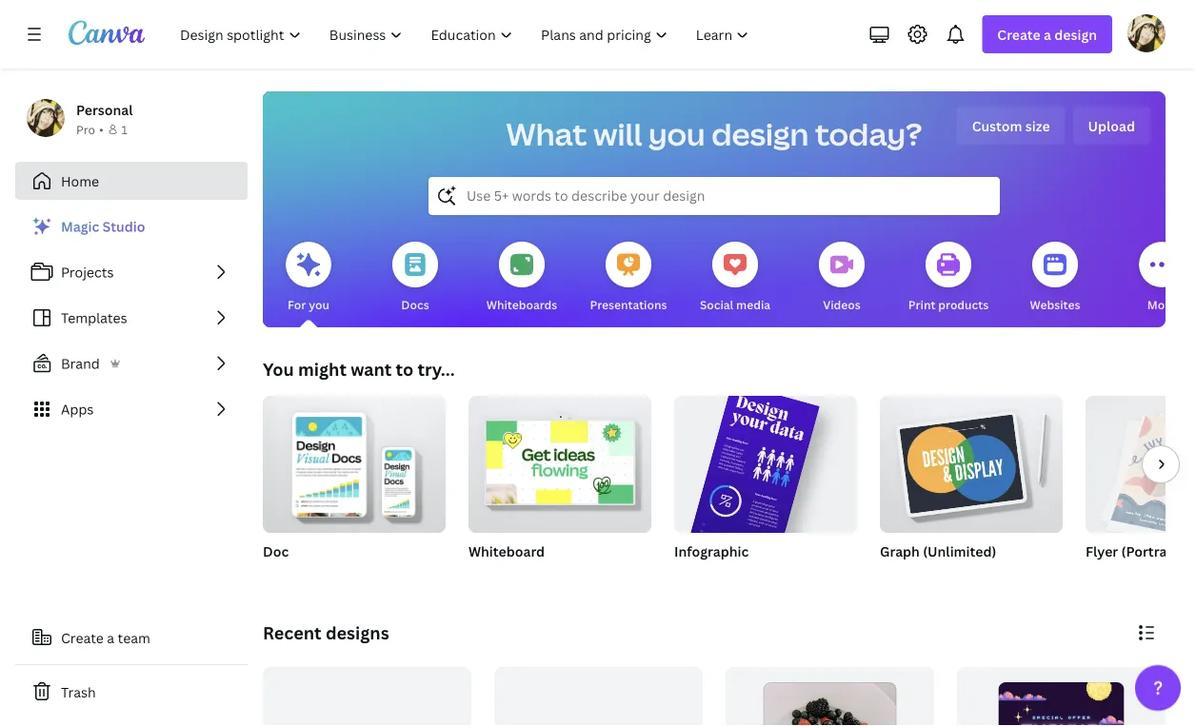 Task type: locate. For each thing, give the bounding box(es) containing it.
media
[[736, 297, 771, 312]]

create left team
[[61, 629, 104, 647]]

videos button
[[819, 229, 865, 328]]

0 vertical spatial create
[[998, 25, 1041, 43]]

more
[[1148, 297, 1176, 312]]

pro
[[76, 121, 95, 137]]

a left team
[[107, 629, 114, 647]]

you right will in the top of the page
[[649, 113, 705, 155]]

graph
[[880, 542, 920, 561]]

create
[[998, 25, 1041, 43], [61, 629, 104, 647]]

design inside dropdown button
[[1055, 25, 1097, 43]]

1 horizontal spatial design
[[1055, 25, 1097, 43]]

1 vertical spatial a
[[107, 629, 114, 647]]

a up size at right
[[1044, 25, 1051, 43]]

None search field
[[429, 177, 1000, 215]]

brand link
[[15, 345, 248, 383]]

recent designs
[[263, 621, 389, 645]]

recent
[[263, 621, 322, 645]]

a
[[1044, 25, 1051, 43], [107, 629, 114, 647]]

list
[[15, 208, 248, 429]]

1 horizontal spatial a
[[1044, 25, 1051, 43]]

for you button
[[286, 229, 331, 328]]

group for doc
[[263, 389, 446, 533]]

designs
[[326, 621, 389, 645]]

doc group
[[263, 389, 446, 585]]

magic
[[61, 218, 99, 236]]

0 horizontal spatial you
[[309, 297, 329, 312]]

create up custom size
[[998, 25, 1041, 43]]

1 horizontal spatial you
[[649, 113, 705, 155]]

upload button
[[1073, 107, 1151, 145]]

a inside button
[[107, 629, 114, 647]]

0 vertical spatial design
[[1055, 25, 1097, 43]]

size
[[1026, 117, 1050, 135]]

design
[[1055, 25, 1097, 43], [712, 113, 809, 155]]

custom
[[972, 117, 1022, 135]]

docs button
[[392, 229, 438, 328]]

group
[[672, 383, 857, 626], [263, 389, 446, 533], [469, 389, 651, 533], [880, 389, 1063, 533], [1086, 396, 1196, 533]]

whiteboards button
[[486, 229, 557, 328]]

home link
[[15, 162, 248, 200]]

products
[[938, 297, 989, 312]]

what will you design today?
[[506, 113, 922, 155]]

personal
[[76, 100, 133, 119]]

what
[[506, 113, 587, 155]]

brand
[[61, 355, 100, 373]]

try...
[[418, 358, 455, 381]]

1 vertical spatial create
[[61, 629, 104, 647]]

1 horizontal spatial create
[[998, 25, 1041, 43]]

you
[[263, 358, 294, 381]]

group for graph (unlimited)
[[880, 389, 1063, 533]]

create inside button
[[61, 629, 104, 647]]

you right for
[[309, 297, 329, 312]]

0 horizontal spatial create
[[61, 629, 104, 647]]

1 vertical spatial you
[[309, 297, 329, 312]]

you inside button
[[309, 297, 329, 312]]

8.5
[[1180, 542, 1196, 561]]

0 horizontal spatial design
[[712, 113, 809, 155]]

(unlimited)
[[923, 542, 997, 561]]

(portrait
[[1122, 542, 1176, 561]]

print
[[908, 297, 936, 312]]

apps
[[61, 401, 94, 419]]

design left 'stephanie aranda' image on the top right of the page
[[1055, 25, 1097, 43]]

trash link
[[15, 673, 248, 711]]

templates link
[[15, 299, 248, 337]]

social media
[[700, 297, 771, 312]]

you
[[649, 113, 705, 155], [309, 297, 329, 312]]

presentations
[[590, 297, 667, 312]]

design up search search field
[[712, 113, 809, 155]]

upload
[[1088, 117, 1135, 135]]

create inside dropdown button
[[998, 25, 1041, 43]]

•
[[99, 121, 103, 137]]

0 vertical spatial you
[[649, 113, 705, 155]]

websites
[[1030, 297, 1081, 312]]

graph (unlimited)
[[880, 542, 997, 561]]

a inside dropdown button
[[1044, 25, 1051, 43]]

group for flyer (portrait 8.5
[[1086, 396, 1196, 533]]

might
[[298, 358, 347, 381]]

0 vertical spatial a
[[1044, 25, 1051, 43]]

0 horizontal spatial a
[[107, 629, 114, 647]]

whiteboards
[[486, 297, 557, 312]]

custom size
[[972, 117, 1050, 135]]

infographic group
[[672, 383, 857, 626]]



Task type: describe. For each thing, give the bounding box(es) containing it.
docs
[[401, 297, 429, 312]]

will
[[593, 113, 642, 155]]

custom size button
[[957, 107, 1065, 145]]

group for whiteboard
[[469, 389, 651, 533]]

apps link
[[15, 391, 248, 429]]

graph (unlimited) group
[[880, 389, 1063, 585]]

whiteboard
[[469, 542, 545, 561]]

print products button
[[908, 229, 989, 328]]

pro •
[[76, 121, 103, 137]]

social
[[700, 297, 734, 312]]

more button
[[1139, 229, 1185, 328]]

home
[[61, 172, 99, 190]]

group for infographic
[[672, 383, 857, 626]]

doc
[[263, 542, 289, 561]]

unlimited
[[469, 567, 523, 583]]

infographic
[[674, 542, 749, 561]]

stephanie aranda image
[[1128, 14, 1166, 52]]

want
[[351, 358, 392, 381]]

create for create a team
[[61, 629, 104, 647]]

for you
[[288, 297, 329, 312]]

Search search field
[[467, 178, 962, 214]]

create a design
[[998, 25, 1097, 43]]

today?
[[815, 113, 922, 155]]

1 vertical spatial design
[[712, 113, 809, 155]]

list containing magic studio
[[15, 208, 248, 429]]

videos
[[823, 297, 861, 312]]

a for team
[[107, 629, 114, 647]]

whiteboard group
[[469, 389, 651, 585]]

templates
[[61, 309, 127, 327]]

top level navigation element
[[168, 15, 765, 53]]

social media button
[[700, 229, 771, 328]]

magic studio link
[[15, 208, 248, 246]]

flyer
[[1086, 542, 1118, 561]]

projects link
[[15, 253, 248, 291]]

create a team button
[[15, 619, 248, 657]]

team
[[118, 629, 150, 647]]

trash
[[61, 683, 96, 701]]

projects
[[61, 263, 114, 281]]

to
[[396, 358, 414, 381]]

1
[[121, 121, 128, 137]]

for
[[288, 297, 306, 312]]

you might want to try...
[[263, 358, 455, 381]]

flyer (portrait 8.5
[[1086, 542, 1196, 561]]

websites button
[[1030, 229, 1081, 328]]

studio
[[102, 218, 145, 236]]

magic studio
[[61, 218, 145, 236]]

create for create a design
[[998, 25, 1041, 43]]

create a design button
[[982, 15, 1112, 53]]

print products
[[908, 297, 989, 312]]

a for design
[[1044, 25, 1051, 43]]

flyer (portrait 8.5 × 11 in) group
[[1086, 396, 1196, 585]]

create a team
[[61, 629, 150, 647]]

whiteboard unlimited
[[469, 542, 545, 583]]

presentations button
[[590, 229, 667, 328]]



Task type: vqa. For each thing, say whether or not it's contained in the screenshot.
More button
yes



